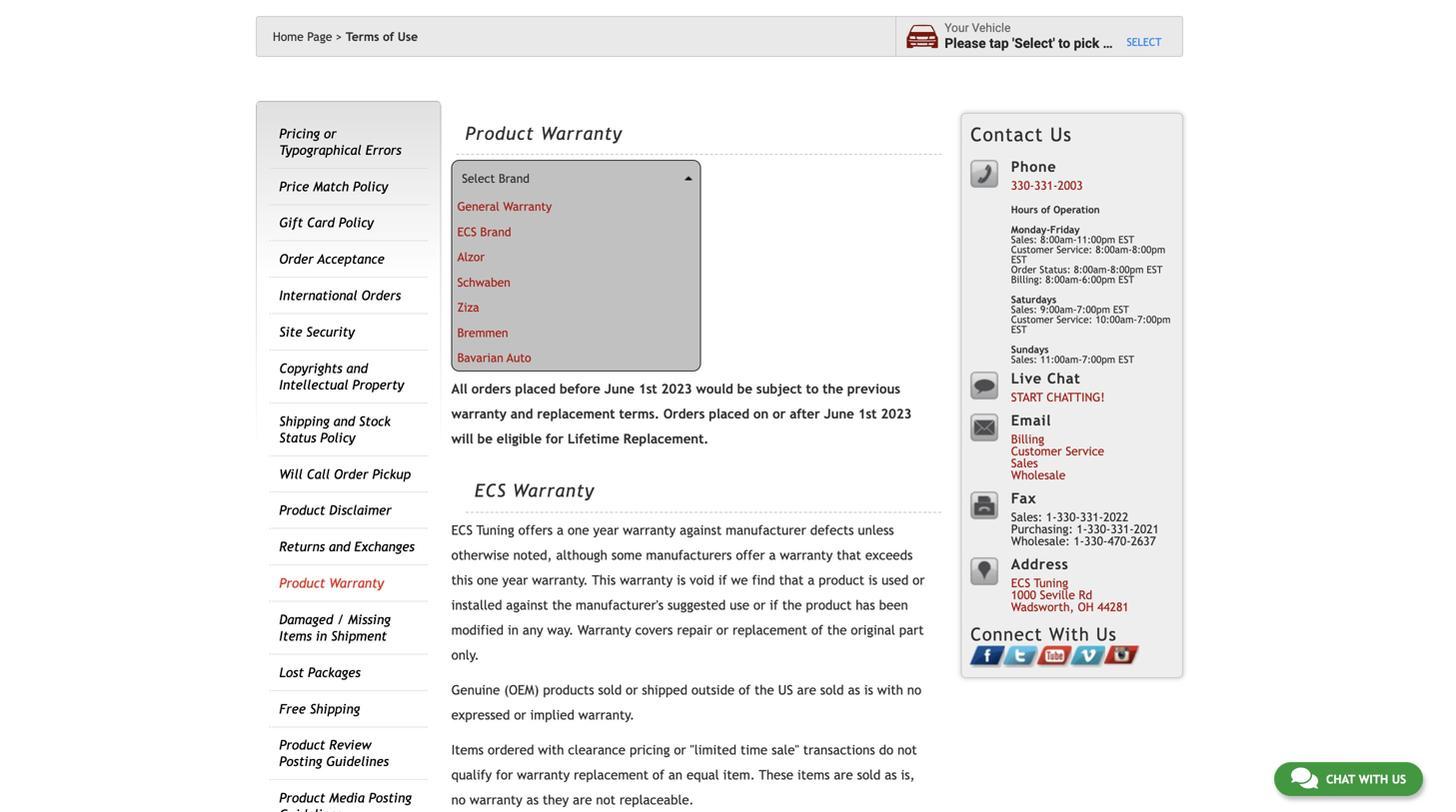 Task type: locate. For each thing, give the bounding box(es) containing it.
with inside "link"
[[1359, 773, 1388, 787]]

repair
[[677, 623, 712, 638]]

1 horizontal spatial be
[[737, 381, 753, 397]]

0 vertical spatial tuning
[[477, 523, 514, 538]]

us inside "link"
[[1392, 773, 1406, 787]]

for
[[546, 431, 564, 447], [496, 767, 513, 783]]

1 horizontal spatial us
[[1096, 624, 1117, 645]]

policy inside shipping and stock status policy
[[320, 430, 355, 446]]

0 horizontal spatial are
[[573, 792, 592, 808]]

and for stock
[[334, 414, 355, 429]]

as up 'transactions'
[[848, 683, 860, 698]]

1 vertical spatial as
[[885, 767, 897, 783]]

brand
[[499, 171, 530, 185], [480, 225, 511, 239]]

posting for product media posting guidelines
[[369, 791, 412, 806]]

warranty inside "all orders placed before june 1st 2023 would be subject to the previous warranty and replacement terms. orders placed on or after june 1st 2023 will be eligible for lifetime replacement."
[[451, 406, 507, 422]]

0 vertical spatial replacement
[[537, 406, 615, 422]]

warranty. inside ecs tuning offers a one year warranty against manufacturer defects unless otherwise noted, although some manufacturers offer a warranty that exceeds this one year warranty. this warranty is void if we find that a product is used or installed against the manufacturer's suggested use or if the product has been modified in any way. warranty covers repair or replacement of the original part only.
[[532, 573, 588, 588]]

connect with us
[[971, 624, 1117, 645]]

with right comments image
[[1359, 773, 1388, 787]]

warranty up general warranty link
[[541, 123, 623, 144]]

1 horizontal spatial items
[[451, 742, 484, 758]]

oh
[[1078, 600, 1094, 614]]

7:00pm right 9:00am-
[[1138, 314, 1171, 325]]

1 horizontal spatial for
[[546, 431, 564, 447]]

live chat start chatting!
[[1011, 370, 1105, 404]]

customer inside email billing customer service sales wholesale
[[1011, 444, 1062, 458]]

placed down would
[[709, 406, 750, 422]]

1 vertical spatial brand
[[480, 225, 511, 239]]

ecs up alzor
[[457, 225, 477, 239]]

general warranty
[[457, 200, 552, 214]]

0 horizontal spatial june
[[604, 381, 635, 397]]

0 horizontal spatial posting
[[279, 754, 322, 770]]

0 vertical spatial to
[[1058, 36, 1071, 52]]

2 vertical spatial replacement
[[574, 767, 649, 783]]

policy for gift card policy
[[339, 215, 374, 231]]

0 horizontal spatial year
[[502, 573, 528, 588]]

330- down phone
[[1011, 178, 1035, 192]]

connect
[[971, 624, 1043, 645]]

order down the gift
[[279, 252, 314, 267]]

1 horizontal spatial placed
[[709, 406, 750, 422]]

and
[[346, 361, 368, 376], [511, 406, 533, 422], [334, 414, 355, 429], [329, 539, 350, 555]]

7:00pm down 10:00am-
[[1082, 354, 1116, 365]]

warranty. inside "genuine (oem) products sold or shipped outside of the us are sold as is with no expressed or implied warranty."
[[578, 707, 635, 723]]

0 vertical spatial placed
[[515, 381, 556, 397]]

fax
[[1011, 490, 1037, 507]]

is
[[677, 573, 686, 588], [869, 573, 878, 588], [864, 683, 873, 698]]

1 horizontal spatial select
[[1127, 36, 1162, 48]]

0 vertical spatial us
[[1050, 123, 1072, 145]]

copyrights and intellectual property
[[279, 361, 404, 393]]

1 horizontal spatial year
[[593, 523, 619, 538]]

1 horizontal spatial no
[[907, 683, 922, 698]]

stock
[[359, 414, 391, 429]]

june right after
[[824, 406, 854, 422]]

/
[[337, 612, 344, 628]]

11:00pm
[[1077, 234, 1116, 245]]

0 vertical spatial orders
[[361, 288, 401, 303]]

and down product disclaimer
[[329, 539, 350, 555]]

as left they at the left bottom of page
[[527, 792, 539, 808]]

review
[[329, 738, 371, 753]]

guidelines down media
[[279, 807, 342, 813]]

lost packages link
[[279, 665, 361, 681]]

are right us
[[797, 683, 816, 698]]

330- inside the 'phone 330-331-2003'
[[1011, 178, 1035, 192]]

transactions
[[803, 742, 875, 758]]

to left pick
[[1058, 36, 1071, 52]]

orders up replacement.
[[663, 406, 705, 422]]

of
[[383, 30, 394, 43], [1041, 204, 1051, 215], [811, 623, 823, 638], [739, 683, 751, 698], [653, 767, 665, 783]]

manufacturers
[[646, 548, 732, 563]]

product warranty
[[465, 123, 623, 144], [279, 576, 384, 591]]

brand up general warranty
[[499, 171, 530, 185]]

0 vertical spatial warranty.
[[532, 573, 588, 588]]

0 horizontal spatial items
[[279, 629, 312, 644]]

1 horizontal spatial to
[[1058, 36, 1071, 52]]

product for product media posting guidelines link
[[279, 791, 325, 806]]

1 vertical spatial select
[[462, 171, 495, 185]]

chat
[[1047, 370, 1081, 387], [1326, 773, 1355, 787]]

1 vertical spatial policy
[[339, 215, 374, 231]]

2 horizontal spatial us
[[1392, 773, 1406, 787]]

placed down 'auto' on the top left of page
[[515, 381, 556, 397]]

product down 'free'
[[279, 738, 325, 753]]

1 vertical spatial june
[[824, 406, 854, 422]]

replacement inside "all orders placed before june 1st 2023 would be subject to the previous warranty and replacement terms. orders placed on or after june 1st 2023 will be eligible for lifetime replacement."
[[537, 406, 615, 422]]

bavarian auto
[[457, 351, 531, 365]]

0 vertical spatial guidelines
[[326, 754, 389, 770]]

lifetime
[[568, 431, 619, 447]]

in down "damaged"
[[316, 629, 327, 644]]

posting inside the product media posting guidelines
[[369, 791, 412, 806]]

replacement for "limited
[[574, 767, 649, 783]]

1 horizontal spatial 1st
[[858, 406, 877, 422]]

of left original
[[811, 623, 823, 638]]

ecs for ecs brand
[[457, 225, 477, 239]]

home page
[[273, 30, 332, 43]]

be right would
[[737, 381, 753, 397]]

items inside damaged / missing items in shipment
[[279, 629, 312, 644]]

2 vertical spatial with
[[1359, 773, 1388, 787]]

manufacturer
[[726, 523, 806, 538]]

as inside "genuine (oem) products sold or shipped outside of the us are sold as is with no expressed or implied warranty."
[[848, 683, 860, 698]]

posting inside product review posting guidelines
[[279, 754, 322, 770]]

order acceptance
[[279, 252, 385, 267]]

1 horizontal spatial posting
[[369, 791, 412, 806]]

shipping and stock status policy
[[279, 414, 391, 446]]

guidelines inside product review posting guidelines
[[326, 754, 389, 770]]

1 horizontal spatial with
[[877, 683, 903, 698]]

is left used on the right bottom of page
[[869, 573, 878, 588]]

of left "use"
[[383, 30, 394, 43]]

0 vertical spatial year
[[593, 523, 619, 538]]

typographical
[[279, 142, 362, 158]]

0 vertical spatial against
[[680, 523, 722, 538]]

of right the outside
[[739, 683, 751, 698]]

be
[[737, 381, 753, 397], [477, 431, 493, 447]]

0 vertical spatial for
[[546, 431, 564, 447]]

product inside the product media posting guidelines
[[279, 791, 325, 806]]

purchasing:
[[1011, 522, 1073, 536]]

1st down previous
[[858, 406, 877, 422]]

will call order pickup
[[279, 467, 411, 482]]

product warranty link
[[279, 576, 384, 591]]

0 vertical spatial june
[[604, 381, 635, 397]]

1 vertical spatial placed
[[709, 406, 750, 422]]

product warranty up the / on the bottom of the page
[[279, 576, 384, 591]]

0 horizontal spatial in
[[316, 629, 327, 644]]

2 vertical spatial as
[[527, 792, 539, 808]]

of inside ecs tuning offers a one year warranty against manufacturer defects unless otherwise noted, although some manufacturers offer a warranty that exceeds this one year warranty. this warranty is void if we find that a product is used or installed against the manufacturer's suggested use or if the product has been modified in any way. warranty covers repair or replacement of the original part only.
[[811, 623, 823, 638]]

1 horizontal spatial product warranty
[[465, 123, 623, 144]]

damaged / missing items in shipment
[[279, 612, 391, 644]]

0 horizontal spatial select
[[462, 171, 495, 185]]

schwaben link
[[452, 270, 700, 295]]

for right eligible
[[546, 431, 564, 447]]

match
[[313, 179, 349, 194]]

1 vertical spatial tuning
[[1034, 576, 1069, 590]]

warranty. down the although
[[532, 573, 588, 588]]

tuning down 'address'
[[1034, 576, 1069, 590]]

ecs brand link
[[452, 219, 700, 244]]

chat inside live chat start chatting!
[[1047, 370, 1081, 387]]

0 horizontal spatial against
[[506, 598, 548, 613]]

damaged / missing items in shipment link
[[279, 612, 391, 644]]

product disclaimer
[[279, 503, 392, 518]]

2 vertical spatial customer
[[1011, 444, 1062, 458]]

product media posting guidelines link
[[279, 791, 412, 813]]

free
[[279, 701, 306, 717]]

select up general
[[462, 171, 495, 185]]

product left has
[[806, 598, 852, 613]]

or up typographical
[[324, 126, 336, 141]]

year up some
[[593, 523, 619, 538]]

service: down friday
[[1057, 244, 1093, 255]]

exchanges
[[354, 539, 415, 555]]

pricing
[[630, 742, 670, 758]]

a right offers
[[557, 523, 564, 538]]

in inside damaged / missing items in shipment
[[316, 629, 327, 644]]

1 vertical spatial against
[[506, 598, 548, 613]]

330- up the wholesale:
[[1057, 510, 1080, 524]]

2023
[[661, 381, 692, 397], [881, 406, 912, 422]]

replacement down clearance
[[574, 767, 649, 783]]

replacement for 2023
[[537, 406, 615, 422]]

8:00am- down 11:00pm
[[1074, 264, 1111, 275]]

2 horizontal spatial sold
[[857, 767, 881, 783]]

0 vertical spatial 2023
[[661, 381, 692, 397]]

qualify
[[451, 767, 492, 783]]

pricing or typographical errors
[[279, 126, 402, 158]]

time
[[741, 742, 768, 758]]

est
[[1119, 234, 1135, 245], [1011, 254, 1027, 265], [1147, 264, 1163, 275], [1119, 274, 1135, 285], [1113, 304, 1129, 315], [1011, 324, 1027, 335], [1119, 354, 1135, 365]]

3 customer from the top
[[1011, 444, 1062, 458]]

2021
[[1134, 522, 1159, 536]]

1 vertical spatial us
[[1096, 624, 1117, 645]]

0 vertical spatial policy
[[353, 179, 388, 194]]

we
[[731, 573, 748, 588]]

product
[[819, 573, 865, 588], [806, 598, 852, 613]]

policy down errors
[[353, 179, 388, 194]]

1 horizontal spatial in
[[508, 623, 519, 638]]

sales: down fax
[[1011, 510, 1043, 524]]

1st up terms. on the left
[[639, 381, 657, 397]]

a right pick
[[1103, 36, 1110, 52]]

2 horizontal spatial as
[[885, 767, 897, 783]]

tuning
[[477, 523, 514, 538], [1034, 576, 1069, 590]]

operation
[[1054, 204, 1100, 215]]

products
[[543, 683, 594, 698]]

chat down the 11:00am-
[[1047, 370, 1081, 387]]

0 vertical spatial 1st
[[639, 381, 657, 397]]

and inside copyrights and intellectual property
[[346, 361, 368, 376]]

8:00pm down 11:00pm
[[1111, 264, 1144, 275]]

0 horizontal spatial sold
[[598, 683, 622, 698]]

1 vertical spatial for
[[496, 767, 513, 783]]

are right they at the left bottom of page
[[573, 792, 592, 808]]

0 vertical spatial customer
[[1011, 244, 1054, 255]]

product warranty up select brand
[[465, 123, 623, 144]]

1 horizontal spatial are
[[797, 683, 816, 698]]

0 horizontal spatial 2023
[[661, 381, 692, 397]]

4 sales: from the top
[[1011, 510, 1043, 524]]

one right this
[[477, 573, 498, 588]]

terms
[[346, 30, 379, 43]]

0 vertical spatial that
[[837, 548, 861, 563]]

0 vertical spatial are
[[797, 683, 816, 698]]

replacement inside items ordered with clearance pricing or "limited time sale" transactions do not qualify for warranty replacement of an equal item. these items are sold as is, no warranty as they are not replaceable.
[[574, 767, 649, 783]]

0 vertical spatial select
[[1127, 36, 1162, 48]]

9:00am-
[[1040, 304, 1077, 315]]

0 vertical spatial posting
[[279, 754, 322, 770]]

sold right us
[[820, 683, 844, 698]]

if left we
[[718, 573, 727, 588]]

items down "damaged"
[[279, 629, 312, 644]]

sales: down hours
[[1011, 234, 1037, 245]]

1 vertical spatial be
[[477, 431, 493, 447]]

for down ordered
[[496, 767, 513, 783]]

replacement down before
[[537, 406, 615, 422]]

a right the offer
[[769, 548, 776, 563]]

or up an
[[674, 742, 686, 758]]

1 vertical spatial chat
[[1326, 773, 1355, 787]]

2 horizontal spatial are
[[834, 767, 853, 783]]

chat inside "link"
[[1326, 773, 1355, 787]]

1 vertical spatial 2023
[[881, 406, 912, 422]]

no down qualify
[[451, 792, 466, 808]]

or right used on the right bottom of page
[[913, 573, 925, 588]]

wadsworth,
[[1011, 600, 1074, 614]]

2023 left would
[[661, 381, 692, 397]]

packages
[[308, 665, 361, 681]]

0 horizontal spatial with
[[538, 742, 564, 758]]

would
[[696, 381, 733, 397]]

tuning inside address ecs tuning 1000 seville rd wadsworth, oh 44281
[[1034, 576, 1069, 590]]

the inside "all orders placed before june 1st 2023 would be subject to the previous warranty and replacement terms. orders placed on or after june 1st 2023 will be eligible for lifetime replacement."
[[823, 381, 843, 397]]

tuning inside ecs tuning offers a one year warranty against manufacturer defects unless otherwise noted, although some manufacturers offer a warranty that exceeds this one year warranty. this warranty is void if we find that a product is used or installed against the manufacturer's suggested use or if the product has been modified in any way. warranty covers repair or replacement of the original part only.
[[477, 523, 514, 538]]

product inside product review posting guidelines
[[279, 738, 325, 753]]

1 vertical spatial guidelines
[[279, 807, 342, 813]]

bremmen
[[457, 326, 508, 340]]

1- up the wholesale:
[[1046, 510, 1057, 524]]

product down returns
[[279, 576, 325, 591]]

1 horizontal spatial orders
[[663, 406, 705, 422]]

and inside shipping and stock status policy
[[334, 414, 355, 429]]

if
[[718, 573, 727, 588], [770, 598, 778, 613]]

ecs down 'address'
[[1011, 576, 1031, 590]]

0 vertical spatial no
[[907, 683, 922, 698]]

shipping down packages
[[310, 701, 360, 717]]

0 horizontal spatial 1st
[[639, 381, 657, 397]]

1 vertical spatial to
[[806, 381, 819, 397]]

1 vertical spatial year
[[502, 573, 528, 588]]

2 vertical spatial policy
[[320, 430, 355, 446]]

1 horizontal spatial as
[[848, 683, 860, 698]]

or right on
[[773, 406, 786, 422]]

1st
[[639, 381, 657, 397], [858, 406, 877, 422]]

1 vertical spatial one
[[477, 573, 498, 588]]

tap
[[989, 36, 1009, 52]]

and for exchanges
[[329, 539, 350, 555]]

0 horizontal spatial order
[[279, 252, 314, 267]]

0 horizontal spatial for
[[496, 767, 513, 783]]

2023 down previous
[[881, 406, 912, 422]]

product for product disclaimer link
[[279, 503, 325, 518]]

select brand
[[462, 171, 530, 185]]

and up eligible
[[511, 406, 533, 422]]

0 horizontal spatial not
[[596, 792, 616, 808]]

use
[[398, 30, 418, 43]]

44281
[[1098, 600, 1129, 614]]

orders
[[361, 288, 401, 303], [663, 406, 705, 422]]

placed
[[515, 381, 556, 397], [709, 406, 750, 422]]

1 vertical spatial 8:00pm
[[1111, 264, 1144, 275]]

be right will
[[477, 431, 493, 447]]

for inside items ordered with clearance pricing or "limited time sale" transactions do not qualify for warranty replacement of an equal item. these items are sold as is, no warranty as they are not replaceable.
[[496, 767, 513, 783]]

shipping inside shipping and stock status policy
[[279, 414, 330, 429]]

1 horizontal spatial one
[[568, 523, 589, 538]]

order right call
[[334, 467, 368, 482]]

as left is, at bottom
[[885, 767, 897, 783]]

june up terms. on the left
[[604, 381, 635, 397]]

in left any
[[508, 623, 519, 638]]

2 vertical spatial us
[[1392, 773, 1406, 787]]

a inside your vehicle please tap 'select' to pick a vehicle
[[1103, 36, 1110, 52]]

is inside "genuine (oem) products sold or shipped outside of the us are sold as is with no expressed or implied warranty."
[[864, 683, 873, 698]]

policy right card at left top
[[339, 215, 374, 231]]

sales: up live
[[1011, 354, 1037, 365]]

0 horizontal spatial 331-
[[1035, 178, 1058, 192]]

tuning up otherwise at the left bottom
[[477, 523, 514, 538]]

one up the although
[[568, 523, 589, 538]]

a
[[1103, 36, 1110, 52], [557, 523, 564, 538], [769, 548, 776, 563], [808, 573, 815, 588]]

card
[[307, 215, 335, 231]]

7:00pm down 6:00pm
[[1077, 304, 1110, 315]]

the left original
[[827, 623, 847, 638]]

media
[[329, 791, 365, 806]]

8:00am- up 6:00pm
[[1096, 244, 1132, 255]]

that down defects
[[837, 548, 861, 563]]

replaceable.
[[620, 792, 694, 808]]

guidelines inside the product media posting guidelines
[[279, 807, 342, 813]]

product for product review posting guidelines link
[[279, 738, 325, 753]]

us
[[1050, 123, 1072, 145], [1096, 624, 1117, 645], [1392, 773, 1406, 787]]

product up returns
[[279, 503, 325, 518]]

1 vertical spatial that
[[779, 573, 804, 588]]

warranty inside general warranty link
[[503, 200, 552, 214]]

select for select brand
[[462, 171, 495, 185]]

ecs up otherwise at the left bottom
[[451, 523, 473, 538]]

international orders link
[[279, 288, 401, 303]]

ecs inside ecs tuning offers a one year warranty against manufacturer defects unless otherwise noted, although some manufacturers offer a warranty that exceeds this one year warranty. this warranty is void if we find that a product is used or installed against the manufacturer's suggested use or if the product has been modified in any way. warranty covers repair or replacement of the original part only.
[[451, 523, 473, 538]]

although
[[556, 548, 608, 563]]

0 vertical spatial brand
[[499, 171, 530, 185]]

0 vertical spatial shipping
[[279, 414, 330, 429]]

not right they at the left bottom of page
[[596, 792, 616, 808]]

security
[[306, 324, 355, 340]]

product up has
[[819, 573, 865, 588]]

warranty
[[541, 123, 623, 144], [503, 200, 552, 214], [513, 480, 595, 501], [329, 576, 384, 591], [578, 623, 631, 638]]

2 horizontal spatial order
[[1011, 264, 1037, 275]]

us right comments image
[[1392, 773, 1406, 787]]

replacement inside ecs tuning offers a one year warranty against manufacturer defects unless otherwise noted, although some manufacturers offer a warranty that exceeds this one year warranty. this warranty is void if we find that a product is used or installed against the manufacturer's suggested use or if the product has been modified in any way. warranty covers repair or replacement of the original part only.
[[733, 623, 807, 638]]

if down find
[[770, 598, 778, 613]]

2 horizontal spatial 331-
[[1111, 522, 1134, 536]]

chat with us
[[1326, 773, 1406, 787]]

orders down acceptance
[[361, 288, 401, 303]]

0 horizontal spatial be
[[477, 431, 493, 447]]

(oem)
[[504, 683, 539, 698]]

the left us
[[755, 683, 774, 698]]

has
[[856, 598, 875, 613]]

warranty down select brand
[[503, 200, 552, 214]]

product up select brand
[[465, 123, 534, 144]]

or inside "all orders placed before june 1st 2023 would be subject to the previous warranty and replacement terms. orders placed on or after june 1st 2023 will be eligible for lifetime replacement."
[[773, 406, 786, 422]]

us for chat
[[1392, 773, 1406, 787]]

find
[[752, 573, 775, 588]]

sold inside items ordered with clearance pricing or "limited time sale" transactions do not qualify for warranty replacement of an equal item. these items are sold as is, no warranty as they are not replaceable.
[[857, 767, 881, 783]]

are
[[797, 683, 816, 698], [834, 767, 853, 783], [573, 792, 592, 808]]



Task type: describe. For each thing, give the bounding box(es) containing it.
0 horizontal spatial us
[[1050, 123, 1072, 145]]

all orders placed before june 1st 2023 would be subject to the previous warranty and replacement terms. orders placed on or after june 1st 2023 will be eligible for lifetime replacement.
[[451, 381, 912, 447]]

acceptance
[[317, 252, 385, 267]]

home
[[273, 30, 304, 43]]

1 horizontal spatial order
[[334, 467, 368, 482]]

are inside "genuine (oem) products sold or shipped outside of the us are sold as is with no expressed or implied warranty."
[[797, 683, 816, 698]]

1 horizontal spatial against
[[680, 523, 722, 538]]

manufacturer's
[[576, 598, 664, 613]]

home page link
[[273, 30, 342, 43]]

1 sales: from the top
[[1011, 234, 1037, 245]]

1 horizontal spatial sold
[[820, 683, 844, 698]]

shipped
[[642, 683, 688, 698]]

items inside items ordered with clearance pricing or "limited time sale" transactions do not qualify for warranty replacement of an equal item. these items are sold as is, no warranty as they are not replaceable.
[[451, 742, 484, 758]]

and inside "all orders placed before june 1st 2023 would be subject to the previous warranty and replacement terms. orders placed on or after june 1st 2023 will be eligible for lifetime replacement."
[[511, 406, 533, 422]]

service
[[1066, 444, 1105, 458]]

covers
[[635, 623, 673, 638]]

with inside items ordered with clearance pricing or "limited time sale" transactions do not qualify for warranty replacement of an equal item. these items are sold as is, no warranty as they are not replaceable.
[[538, 742, 564, 758]]

errors
[[366, 142, 402, 158]]

posting for product review posting guidelines
[[279, 754, 322, 770]]

sales link
[[1011, 456, 1038, 470]]

us
[[778, 683, 793, 698]]

of inside "genuine (oem) products sold or shipped outside of the us are sold as is with no expressed or implied warranty."
[[739, 683, 751, 698]]

of inside hours of operation monday-friday sales: 8:00am-11:00pm est customer service: 8:00am-8:00pm est order status: 8:00am-8:00pm est billing: 8:00am-6:00pm est saturdays sales: 9:00am-7:00pm est customer service: 10:00am-7:00pm est sundays sales: 11:00am-7:00pm est
[[1041, 204, 1051, 215]]

1 horizontal spatial 2023
[[881, 406, 912, 422]]

copyrights and intellectual property link
[[279, 361, 404, 393]]

product for product warranty link
[[279, 576, 325, 591]]

1 horizontal spatial that
[[837, 548, 861, 563]]

only.
[[451, 648, 479, 663]]

warranty down returns and exchanges link
[[329, 576, 384, 591]]

0 horizontal spatial orders
[[361, 288, 401, 303]]

lost
[[279, 665, 304, 681]]

with inside "genuine (oem) products sold or shipped outside of the us are sold as is with no expressed or implied warranty."
[[877, 683, 903, 698]]

2 service: from the top
[[1057, 314, 1093, 325]]

an
[[669, 767, 683, 783]]

eligible
[[497, 431, 542, 447]]

warranty down some
[[620, 573, 673, 588]]

1- left 2022 on the right bottom
[[1077, 522, 1088, 536]]

the right use
[[782, 598, 802, 613]]

terms of use
[[346, 30, 418, 43]]

replacement.
[[623, 431, 709, 447]]

otherwise
[[451, 548, 509, 563]]

original
[[851, 623, 895, 638]]

international
[[279, 288, 357, 303]]

no inside "genuine (oem) products sold or shipped outside of the us are sold as is with no expressed or implied warranty."
[[907, 683, 922, 698]]

to inside "all orders placed before june 1st 2023 would be subject to the previous warranty and replacement terms. orders placed on or after june 1st 2023 will be eligible for lifetime replacement."
[[806, 381, 819, 397]]

10:00am-
[[1096, 314, 1138, 325]]

or right repair
[[716, 623, 729, 638]]

2 customer from the top
[[1011, 314, 1054, 325]]

pricing
[[279, 126, 320, 141]]

status
[[279, 430, 316, 446]]

will call order pickup link
[[279, 467, 411, 482]]

us for connect
[[1096, 624, 1117, 645]]

1 horizontal spatial if
[[770, 598, 778, 613]]

or down (oem)
[[514, 707, 526, 723]]

product media posting guidelines
[[279, 791, 412, 813]]

terms.
[[619, 406, 660, 422]]

use
[[730, 598, 750, 613]]

general
[[457, 200, 500, 214]]

warranty up offers
[[513, 480, 595, 501]]

phone 330-331-2003
[[1011, 158, 1083, 192]]

0 vertical spatial not
[[898, 742, 917, 758]]

free shipping link
[[279, 701, 360, 717]]

intellectual
[[279, 377, 348, 393]]

customer service link
[[1011, 444, 1105, 458]]

fax sales: 1-330-331-2022 purchasing: 1-330-331-2021 wholesale: 1-330-470-2637
[[1011, 490, 1159, 548]]

auto
[[507, 351, 531, 365]]

or left shipped
[[626, 683, 638, 698]]

2022
[[1104, 510, 1129, 524]]

rd
[[1079, 588, 1093, 602]]

1000
[[1011, 588, 1036, 602]]

orders inside "all orders placed before june 1st 2023 would be subject to the previous warranty and replacement terms. orders placed on or after june 1st 2023 will be eligible for lifetime replacement."
[[663, 406, 705, 422]]

please
[[945, 36, 986, 52]]

a right find
[[808, 573, 815, 588]]

hours of operation monday-friday sales: 8:00am-11:00pm est customer service: 8:00am-8:00pm est order status: 8:00am-8:00pm est billing: 8:00am-6:00pm est saturdays sales: 9:00am-7:00pm est customer service: 10:00am-7:00pm est sundays sales: 11:00am-7:00pm est
[[1011, 204, 1171, 365]]

or right use
[[754, 598, 766, 613]]

warranty up they at the left bottom of page
[[517, 767, 570, 783]]

the inside "genuine (oem) products sold or shipped outside of the us are sold as is with no expressed or implied warranty."
[[755, 683, 774, 698]]

implied
[[530, 707, 575, 723]]

and for intellectual
[[346, 361, 368, 376]]

331- inside the 'phone 330-331-2003'
[[1035, 178, 1058, 192]]

ecs warranty
[[475, 480, 595, 501]]

do
[[879, 742, 894, 758]]

sales: inside fax sales: 1-330-331-2022 purchasing: 1-330-331-2021 wholesale: 1-330-470-2637
[[1011, 510, 1043, 524]]

to inside your vehicle please tap 'select' to pick a vehicle
[[1058, 36, 1071, 52]]

pricing or typographical errors link
[[279, 126, 402, 158]]

damaged
[[279, 612, 333, 628]]

warranty down qualify
[[470, 792, 523, 808]]

your
[[945, 21, 969, 35]]

vehicle
[[972, 21, 1011, 35]]

been
[[879, 598, 908, 613]]

wholesale link
[[1011, 468, 1066, 482]]

previous
[[847, 381, 901, 397]]

sale"
[[772, 742, 799, 758]]

0 horizontal spatial product warranty
[[279, 576, 384, 591]]

guidelines for review
[[326, 754, 389, 770]]

contact us
[[971, 123, 1072, 145]]

price match policy link
[[279, 179, 388, 194]]

of inside items ordered with clearance pricing or "limited time sale" transactions do not qualify for warranty replacement of an equal item. these items are sold as is, no warranty as they are not replaceable.
[[653, 767, 665, 783]]

1- right the wholesale:
[[1074, 534, 1084, 548]]

product review posting guidelines
[[279, 738, 389, 770]]

product disclaimer link
[[279, 503, 392, 518]]

0 vertical spatial be
[[737, 381, 753, 397]]

0 vertical spatial product
[[819, 573, 865, 588]]

billing link
[[1011, 432, 1045, 446]]

2 sales: from the top
[[1011, 304, 1037, 315]]

1 service: from the top
[[1057, 244, 1093, 255]]

all
[[451, 381, 468, 397]]

ecs inside address ecs tuning 1000 seville rd wadsworth, oh 44281
[[1011, 576, 1031, 590]]

the up the way.
[[552, 598, 572, 613]]

8:00am- up status:
[[1040, 234, 1077, 245]]

defects
[[810, 523, 854, 538]]

gift card policy
[[279, 215, 374, 231]]

exceeds
[[865, 548, 913, 563]]

or inside items ordered with clearance pricing or "limited time sale" transactions do not qualify for warranty replacement of an equal item. these items are sold as is, no warranty as they are not replaceable.
[[674, 742, 686, 758]]

warranty down defects
[[780, 548, 833, 563]]

site
[[279, 324, 302, 340]]

modified
[[451, 623, 504, 638]]

guidelines for media
[[279, 807, 342, 813]]

0 vertical spatial product warranty
[[465, 123, 623, 144]]

0 vertical spatial if
[[718, 573, 727, 588]]

is,
[[901, 767, 915, 783]]

sundays
[[1011, 344, 1049, 355]]

product review posting guidelines link
[[279, 738, 389, 770]]

with
[[1049, 624, 1090, 645]]

no inside items ordered with clearance pricing or "limited time sale" transactions do not qualify for warranty replacement of an equal item. these items are sold as is, no warranty as they are not replaceable.
[[451, 792, 466, 808]]

items
[[797, 767, 830, 783]]

select for "select" link
[[1127, 36, 1162, 48]]

chat with us link
[[1274, 763, 1423, 797]]

0 horizontal spatial placed
[[515, 381, 556, 397]]

0 horizontal spatial as
[[527, 792, 539, 808]]

1 horizontal spatial june
[[824, 406, 854, 422]]

ecs for ecs warranty
[[475, 480, 507, 501]]

order acceptance link
[[279, 252, 385, 267]]

330- left the 2637
[[1088, 522, 1111, 536]]

2 vertical spatial are
[[573, 792, 592, 808]]

seville
[[1040, 588, 1075, 602]]

warranty inside ecs tuning offers a one year warranty against manufacturer defects unless otherwise noted, although some manufacturers offer a warranty that exceeds this one year warranty. this warranty is void if we find that a product is used or installed against the manufacturer's suggested use or if the product has been modified in any way. warranty covers repair or replacement of the original part only.
[[578, 623, 631, 638]]

or inside pricing or typographical errors
[[324, 126, 336, 141]]

is left void at the bottom left of page
[[677, 573, 686, 588]]

offer
[[736, 548, 765, 563]]

page
[[307, 30, 332, 43]]

comments image
[[1291, 767, 1318, 791]]

ecs for ecs tuning offers a one year warranty against manufacturer defects unless otherwise noted, although some manufacturers offer a warranty that exceeds this one year warranty. this warranty is void if we find that a product is used or installed against the manufacturer's suggested use or if the product has been modified in any way. warranty covers repair or replacement of the original part only.
[[451, 523, 473, 538]]

1 horizontal spatial 331-
[[1080, 510, 1104, 524]]

item.
[[723, 767, 755, 783]]

international orders
[[279, 288, 401, 303]]

wholesale:
[[1011, 534, 1070, 548]]

in inside ecs tuning offers a one year warranty against manufacturer defects unless otherwise noted, although some manufacturers offer a warranty that exceeds this one year warranty. this warranty is void if we find that a product is used or installed against the manufacturer's suggested use or if the product has been modified in any way. warranty covers repair or replacement of the original part only.
[[508, 623, 519, 638]]

brand for ecs brand
[[480, 225, 511, 239]]

phone
[[1011, 158, 1057, 175]]

returns and exchanges
[[279, 539, 415, 555]]

330- down 2022 on the right bottom
[[1084, 534, 1108, 548]]

0 horizontal spatial that
[[779, 573, 804, 588]]

clearance
[[568, 742, 626, 758]]

will
[[279, 467, 303, 482]]

8:00am- up 9:00am-
[[1046, 274, 1082, 285]]

ecs brand
[[457, 225, 511, 239]]

on
[[754, 406, 769, 422]]

1 vertical spatial shipping
[[310, 701, 360, 717]]

order inside hours of operation monday-friday sales: 8:00am-11:00pm est customer service: 8:00am-8:00pm est order status: 8:00am-8:00pm est billing: 8:00am-6:00pm est saturdays sales: 9:00am-7:00pm est customer service: 10:00am-7:00pm est sundays sales: 11:00am-7:00pm est
[[1011, 264, 1037, 275]]

1 customer from the top
[[1011, 244, 1054, 255]]

470-
[[1108, 534, 1131, 548]]

brand for select brand
[[499, 171, 530, 185]]

warranty up some
[[623, 523, 676, 538]]

bavarian auto link
[[452, 345, 700, 371]]

policy for price match policy
[[353, 179, 388, 194]]

1 vertical spatial are
[[834, 767, 853, 783]]

0 vertical spatial 8:00pm
[[1132, 244, 1166, 255]]

saturdays
[[1011, 294, 1057, 305]]

3 sales: from the top
[[1011, 354, 1037, 365]]

for inside "all orders placed before june 1st 2023 would be subject to the previous warranty and replacement terms. orders placed on or after june 1st 2023 will be eligible for lifetime replacement."
[[546, 431, 564, 447]]

1 vertical spatial product
[[806, 598, 852, 613]]

friday
[[1050, 224, 1080, 235]]

0 vertical spatial one
[[568, 523, 589, 538]]

site security link
[[279, 324, 355, 340]]



Task type: vqa. For each thing, say whether or not it's contained in the screenshot.
not
yes



